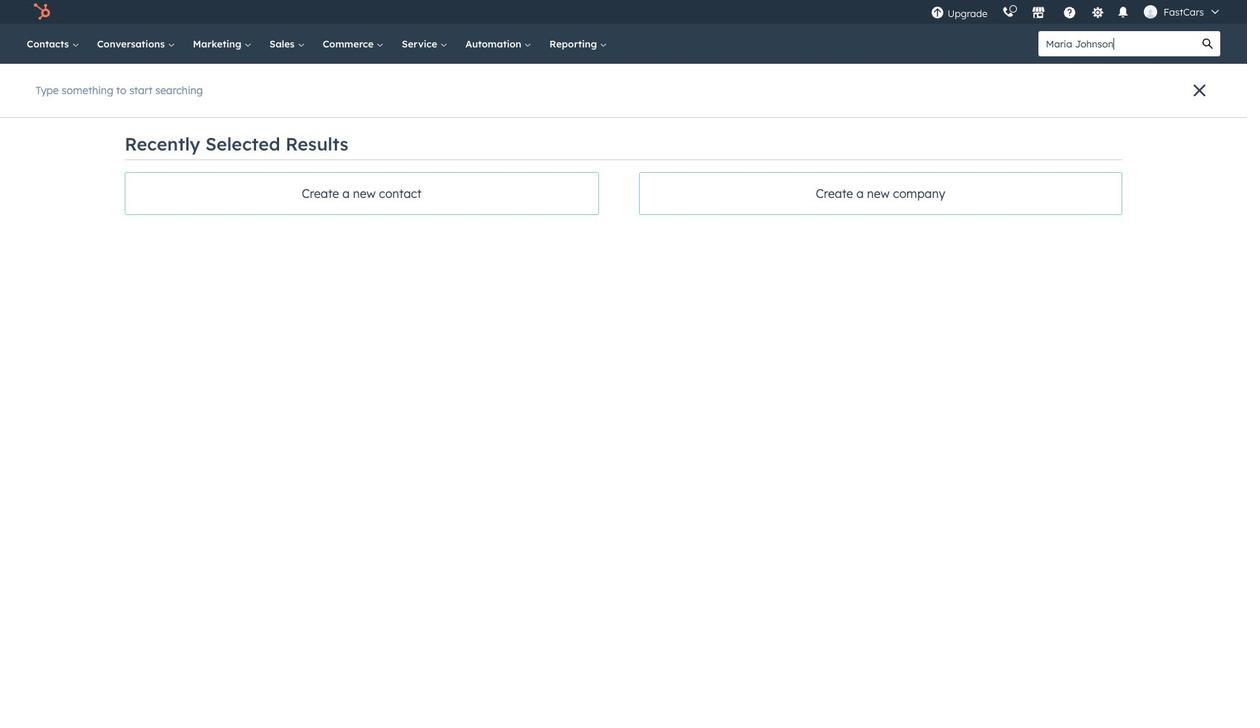 Task type: describe. For each thing, give the bounding box(es) containing it.
christina overa image
[[1144, 5, 1158, 19]]

[object object] complete progress bar
[[869, 319, 904, 324]]



Task type: locate. For each thing, give the bounding box(es) containing it.
menu
[[924, 0, 1229, 24]]

Search HubSpot search field
[[1038, 31, 1195, 56]]

progress bar
[[403, 114, 517, 129]]

marketplaces image
[[1032, 7, 1045, 20]]

user guides element
[[228, 64, 379, 225]]



Task type: vqa. For each thing, say whether or not it's contained in the screenshot.
"Marketplaces" icon
yes



